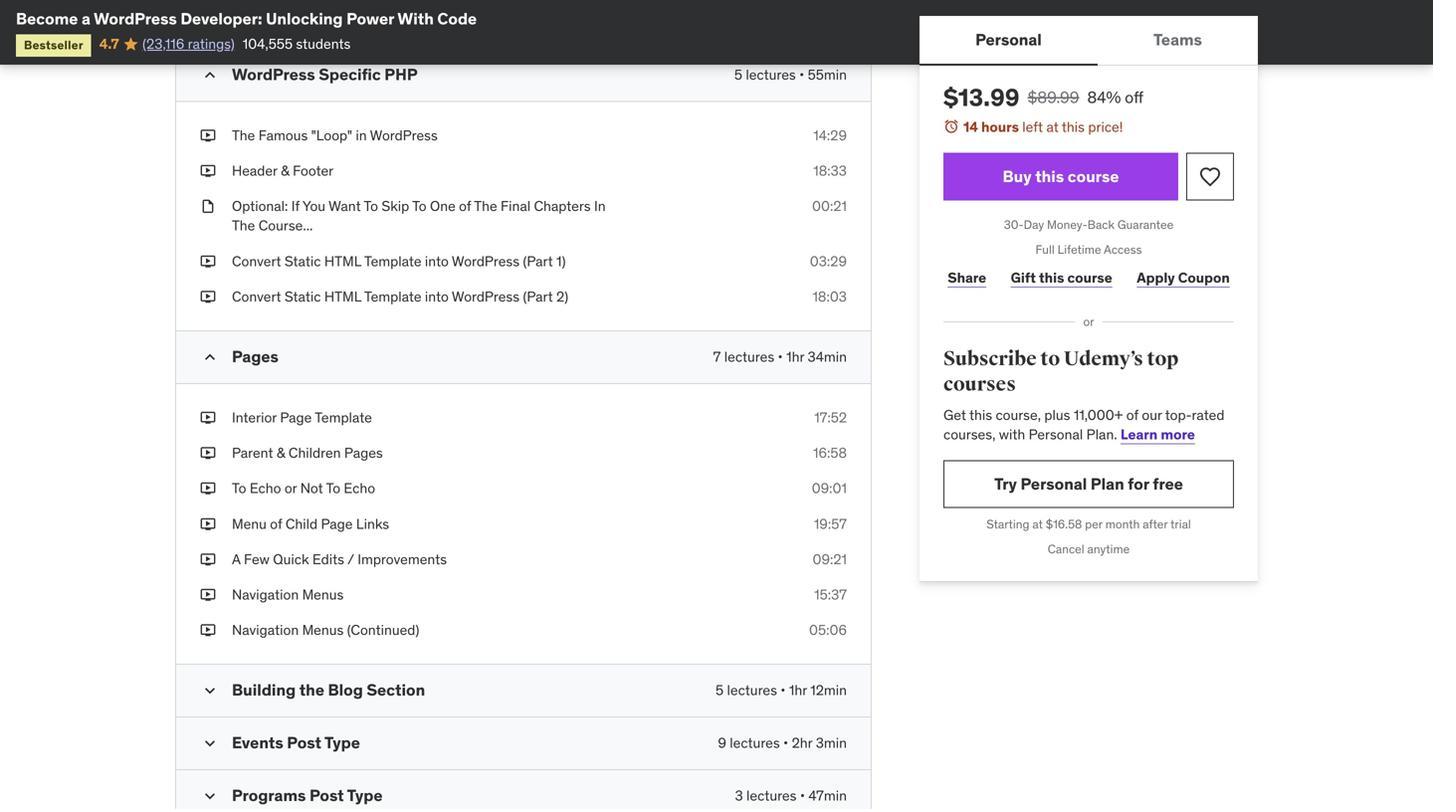 Task type: locate. For each thing, give the bounding box(es) containing it.
1 small image from the top
[[200, 65, 220, 85]]

1 vertical spatial post
[[310, 786, 344, 806]]

wordpress right in
[[370, 126, 438, 144]]

convert for convert static html template into wordpress (part 2)
[[232, 288, 281, 306]]

• for events post type
[[784, 734, 789, 752]]

in
[[594, 197, 606, 215]]

the up the header
[[232, 126, 255, 144]]

0 vertical spatial static
[[285, 252, 321, 270]]

2 vertical spatial personal
[[1021, 474, 1088, 494]]

4 xsmall image from the top
[[200, 479, 216, 499]]

•
[[800, 66, 805, 84], [778, 348, 783, 366], [781, 682, 786, 700], [784, 734, 789, 752], [800, 787, 805, 805]]

7
[[714, 348, 721, 366]]

(part left 2)
[[523, 288, 553, 306]]

of
[[459, 197, 471, 215], [1127, 406, 1139, 424], [270, 515, 282, 533]]

0 vertical spatial page
[[280, 409, 312, 427]]

teams
[[1154, 29, 1203, 50]]

0 vertical spatial (part
[[523, 252, 553, 270]]

our
[[1142, 406, 1163, 424]]

this for buy
[[1036, 166, 1065, 187]]

2 echo from the left
[[344, 480, 375, 498]]

1 vertical spatial course
[[1068, 269, 1113, 287]]

this right buy
[[1036, 166, 1065, 187]]

the down optional:
[[232, 217, 255, 235]]

1 vertical spatial the
[[474, 197, 497, 215]]

menus up navigation menus (continued)
[[302, 586, 344, 604]]

at right left
[[1047, 118, 1059, 136]]

1 into from the top
[[425, 252, 449, 270]]

menus for navigation menus (continued)
[[302, 621, 344, 639]]

2 html from the top
[[324, 288, 361, 306]]

6 xsmall image from the top
[[200, 585, 216, 605]]

1 xsmall image from the top
[[200, 126, 216, 145]]

1 horizontal spatial pages
[[344, 444, 383, 462]]

14 hours left at this price!
[[964, 118, 1124, 136]]

navigation for navigation menus
[[232, 586, 299, 604]]

1 vertical spatial of
[[1127, 406, 1139, 424]]

2 horizontal spatial of
[[1127, 406, 1139, 424]]

2 xsmall image from the top
[[200, 161, 216, 181]]

• left 34min
[[778, 348, 783, 366]]

page
[[280, 409, 312, 427], [321, 515, 353, 533]]

pages right children
[[344, 444, 383, 462]]

lectures right 7
[[725, 348, 775, 366]]

of inside get this course, plus 11,000+ of our top-rated courses, with personal plan.
[[1127, 406, 1139, 424]]

xsmall image for to echo or not to echo
[[200, 479, 216, 499]]

55min
[[808, 66, 847, 84]]

lectures for pages
[[725, 348, 775, 366]]

12min
[[811, 682, 847, 700]]

this
[[1062, 118, 1085, 136], [1036, 166, 1065, 187], [1039, 269, 1065, 287], [970, 406, 993, 424]]

15:37
[[815, 586, 847, 604]]

try personal plan for free
[[995, 474, 1184, 494]]

template down convert static html template into wordpress (part 1)
[[364, 288, 422, 306]]

personal up $16.58 at the bottom right of the page
[[1021, 474, 1088, 494]]

0 vertical spatial html
[[324, 252, 361, 270]]

pages
[[232, 346, 279, 367], [344, 444, 383, 462]]

1 horizontal spatial or
[[1084, 314, 1095, 330]]

of left child
[[270, 515, 282, 533]]

1 vertical spatial template
[[364, 288, 422, 306]]

html for convert static html template into wordpress (part 2)
[[324, 288, 361, 306]]

small image for pages
[[200, 347, 220, 367]]

apply
[[1137, 269, 1175, 287]]

page right child
[[321, 515, 353, 533]]

you
[[303, 197, 326, 215]]

• left the 2hr
[[784, 734, 789, 752]]

0 vertical spatial or
[[1084, 314, 1095, 330]]

0 horizontal spatial of
[[270, 515, 282, 533]]

wordpress
[[94, 8, 177, 29], [232, 64, 315, 85], [370, 126, 438, 144], [452, 252, 520, 270], [452, 288, 520, 306]]

1 vertical spatial menus
[[302, 621, 344, 639]]

1 vertical spatial convert
[[232, 288, 281, 306]]

starting
[[987, 517, 1030, 532]]

section
[[367, 680, 425, 701]]

wordpress down final
[[452, 252, 520, 270]]

xsmall image
[[200, 5, 216, 24], [200, 161, 216, 181], [200, 252, 216, 271], [200, 287, 216, 307], [200, 444, 216, 463], [200, 515, 216, 534]]

course inside button
[[1068, 166, 1120, 187]]

0 vertical spatial course
[[1068, 166, 1120, 187]]

1 xsmall image from the top
[[200, 5, 216, 24]]

tab list
[[920, 16, 1258, 66]]

2 course from the top
[[1068, 269, 1113, 287]]

0 vertical spatial 1hr
[[787, 348, 805, 366]]

0 vertical spatial into
[[425, 252, 449, 270]]

5 for building the blog section
[[716, 682, 724, 700]]

the
[[299, 680, 325, 701]]

1 menus from the top
[[302, 586, 344, 604]]

7 lectures • 1hr 34min
[[714, 348, 847, 366]]

power
[[347, 8, 394, 29]]

0 vertical spatial navigation
[[232, 586, 299, 604]]

• left 47min
[[800, 787, 805, 805]]

at left $16.58 at the bottom right of the page
[[1033, 517, 1043, 532]]

0 vertical spatial 5
[[735, 66, 743, 84]]

0 horizontal spatial at
[[1033, 517, 1043, 532]]

2 navigation from the top
[[232, 621, 299, 639]]

• for wordpress specific php
[[800, 66, 805, 84]]

developer:
[[181, 8, 262, 29]]

5
[[735, 66, 743, 84], [716, 682, 724, 700]]

1 course from the top
[[1068, 166, 1120, 187]]

xsmall image
[[200, 126, 216, 145], [200, 197, 216, 216], [200, 408, 216, 428], [200, 479, 216, 499], [200, 550, 216, 569], [200, 585, 216, 605], [200, 621, 216, 640]]

html down want
[[324, 252, 361, 270]]

navigation down navigation menus
[[232, 621, 299, 639]]

2 xsmall image from the top
[[200, 197, 216, 216]]

0 vertical spatial menus
[[302, 586, 344, 604]]

0 horizontal spatial php
[[232, 5, 260, 23]]

this up courses,
[[970, 406, 993, 424]]

final
[[501, 197, 531, 215]]

plan.
[[1087, 426, 1118, 443]]

small image
[[200, 787, 220, 807]]

lectures right 9 at right
[[730, 734, 780, 752]]

or left not
[[285, 480, 297, 498]]

page up parent & children pages
[[280, 409, 312, 427]]

arrays
[[263, 5, 302, 23]]

template up children
[[315, 409, 372, 427]]

personal inside get this course, plus 11,000+ of our top-rated courses, with personal plan.
[[1029, 426, 1084, 443]]

2hr
[[792, 734, 813, 752]]

0 vertical spatial personal
[[976, 29, 1042, 50]]

this inside get this course, plus 11,000+ of our top-rated courses, with personal plan.
[[970, 406, 993, 424]]

1 vertical spatial personal
[[1029, 426, 1084, 443]]

1 (part from the top
[[523, 252, 553, 270]]

7 xsmall image from the top
[[200, 621, 216, 640]]

2 vertical spatial template
[[315, 409, 372, 427]]

& left footer
[[281, 162, 289, 180]]

0 vertical spatial post
[[287, 733, 322, 753]]

navigation down few
[[232, 586, 299, 604]]

menus down navigation menus
[[302, 621, 344, 639]]

get this course, plus 11,000+ of our top-rated courses, with personal plan.
[[944, 406, 1225, 443]]

09:01
[[812, 480, 847, 498]]

2 static from the top
[[285, 288, 321, 306]]

0 vertical spatial type
[[325, 733, 360, 753]]

template up convert static html template into wordpress (part 2)
[[364, 252, 422, 270]]

a
[[82, 8, 90, 29]]

edits
[[313, 550, 344, 568]]

1 vertical spatial &
[[277, 444, 285, 462]]

of inside optional: if you want to skip to one of the final chapters in the course...
[[459, 197, 471, 215]]

2 small image from the top
[[200, 347, 220, 367]]

per
[[1086, 517, 1103, 532]]

19:57
[[814, 515, 847, 533]]

5 up 9 at right
[[716, 682, 724, 700]]

0 vertical spatial &
[[281, 162, 289, 180]]

0 vertical spatial pages
[[232, 346, 279, 367]]

1 convert from the top
[[232, 252, 281, 270]]

2 into from the top
[[425, 288, 449, 306]]

php up 104,555
[[232, 5, 260, 23]]

small image for building the blog section
[[200, 681, 220, 701]]

optional: if you want to skip to one of the final chapters in the course...
[[232, 197, 606, 235]]

1 navigation from the top
[[232, 586, 299, 604]]

0 horizontal spatial echo
[[250, 480, 281, 498]]

xsmall image for parent & children pages
[[200, 444, 216, 463]]

2 vertical spatial the
[[232, 217, 255, 235]]

post right events
[[287, 733, 322, 753]]

post
[[287, 733, 322, 753], [310, 786, 344, 806]]

5 xsmall image from the top
[[200, 550, 216, 569]]

xsmall image for a few quick edits / improvements
[[200, 550, 216, 569]]

1 echo from the left
[[250, 480, 281, 498]]

1 horizontal spatial 5
[[735, 66, 743, 84]]

optional:
[[232, 197, 288, 215]]

lectures for events post type
[[730, 734, 780, 752]]

lifetime
[[1058, 242, 1102, 257]]

0 vertical spatial template
[[364, 252, 422, 270]]

template for convert static html template into wordpress (part 1)
[[364, 252, 422, 270]]

1 vertical spatial navigation
[[232, 621, 299, 639]]

or up udemy's
[[1084, 314, 1095, 330]]

0 horizontal spatial pages
[[232, 346, 279, 367]]

(part left 1)
[[523, 252, 553, 270]]

course down lifetime
[[1068, 269, 1113, 287]]

php right the "specific" at the top left of page
[[385, 64, 418, 85]]

1 vertical spatial 5
[[716, 682, 724, 700]]

pages up interior
[[232, 346, 279, 367]]

small image for events post type
[[200, 734, 220, 754]]

this inside button
[[1036, 166, 1065, 187]]

1 html from the top
[[324, 252, 361, 270]]

convert
[[232, 252, 281, 270], [232, 288, 281, 306]]

navigation menus (continued)
[[232, 621, 420, 639]]

events post type
[[232, 733, 360, 753]]

top-
[[1166, 406, 1192, 424]]

type down blog
[[325, 733, 360, 753]]

3 lectures • 47min
[[735, 787, 847, 805]]

lectures left 55min
[[746, 66, 796, 84]]

3 xsmall image from the top
[[200, 252, 216, 271]]

interior
[[232, 409, 277, 427]]

5 xsmall image from the top
[[200, 444, 216, 463]]

• for building the blog section
[[781, 682, 786, 700]]

or
[[1084, 314, 1095, 330], [285, 480, 297, 498]]

2 (part from the top
[[523, 288, 553, 306]]

2 menus from the top
[[302, 621, 344, 639]]

1 horizontal spatial at
[[1047, 118, 1059, 136]]

of left our
[[1127, 406, 1139, 424]]

1 vertical spatial (part
[[523, 288, 553, 306]]

1 vertical spatial into
[[425, 288, 449, 306]]

convert static html template into wordpress (part 2)
[[232, 288, 569, 306]]

2 convert from the top
[[232, 288, 281, 306]]

lectures up 9 lectures • 2hr 3min
[[727, 682, 778, 700]]

type
[[325, 733, 360, 753], [347, 786, 383, 806]]

4 xsmall image from the top
[[200, 287, 216, 307]]

alarm image
[[944, 118, 960, 134]]

(23,116
[[142, 35, 184, 53]]

month
[[1106, 517, 1140, 532]]

5 left 55min
[[735, 66, 743, 84]]

1 vertical spatial pages
[[344, 444, 383, 462]]

1 horizontal spatial echo
[[344, 480, 375, 498]]

buy this course button
[[944, 153, 1179, 201]]

0 vertical spatial of
[[459, 197, 471, 215]]

6 xsmall image from the top
[[200, 515, 216, 534]]

05:06
[[809, 621, 847, 639]]

1 static from the top
[[285, 252, 321, 270]]

a
[[232, 550, 241, 568]]

1 vertical spatial or
[[285, 480, 297, 498]]

16:58
[[813, 444, 847, 462]]

skip
[[382, 197, 409, 215]]

events
[[232, 733, 283, 753]]

& right parent
[[277, 444, 285, 462]]

lectures right 3
[[747, 787, 797, 805]]

echo down parent
[[250, 480, 281, 498]]

4 small image from the top
[[200, 734, 220, 754]]

personal up $13.99
[[976, 29, 1042, 50]]

gift
[[1011, 269, 1036, 287]]

apply coupon button
[[1133, 258, 1235, 298]]

into down convert static html template into wordpress (part 1)
[[425, 288, 449, 306]]

3
[[735, 787, 743, 805]]

$89.99
[[1028, 87, 1080, 108]]

xsmall image for menu of child page links
[[200, 515, 216, 534]]

• left 12min
[[781, 682, 786, 700]]

1hr left 34min
[[787, 348, 805, 366]]

1 vertical spatial 1hr
[[789, 682, 807, 700]]

this right gift
[[1039, 269, 1065, 287]]

xsmall image for convert static html template into wordpress (part 1)
[[200, 252, 216, 271]]

small image
[[200, 65, 220, 85], [200, 347, 220, 367], [200, 681, 220, 701], [200, 734, 220, 754]]

1 vertical spatial html
[[324, 288, 361, 306]]

(part for 1)
[[523, 252, 553, 270]]

xsmall image for header & footer
[[200, 161, 216, 181]]

html down convert static html template into wordpress (part 1)
[[324, 288, 361, 306]]

course
[[1068, 166, 1120, 187], [1068, 269, 1113, 287]]

the left final
[[474, 197, 497, 215]]

to
[[364, 197, 378, 215], [412, 197, 427, 215], [232, 480, 246, 498], [326, 480, 341, 498]]

1 vertical spatial static
[[285, 288, 321, 306]]

1 horizontal spatial page
[[321, 515, 353, 533]]

echo
[[250, 480, 281, 498], [344, 480, 375, 498]]

learn more link
[[1121, 426, 1196, 443]]

1 vertical spatial at
[[1033, 517, 1043, 532]]

become
[[16, 8, 78, 29]]

type down "events post type"
[[347, 786, 383, 806]]

xsmall image for interior page template
[[200, 408, 216, 428]]

1 vertical spatial type
[[347, 786, 383, 806]]

to echo or not to echo
[[232, 480, 375, 498]]

improvements
[[358, 550, 447, 568]]

post right programs
[[310, 786, 344, 806]]

into down optional: if you want to skip to one of the final chapters in the course...
[[425, 252, 449, 270]]

trial
[[1171, 517, 1192, 532]]

navigation
[[232, 586, 299, 604], [232, 621, 299, 639]]

course for gift this course
[[1068, 269, 1113, 287]]

course up back
[[1068, 166, 1120, 187]]

1 horizontal spatial of
[[459, 197, 471, 215]]

php arrays
[[232, 5, 302, 23]]

0 horizontal spatial 5
[[716, 682, 724, 700]]

0 vertical spatial convert
[[232, 252, 281, 270]]

the
[[232, 126, 255, 144], [474, 197, 497, 215], [232, 217, 255, 235]]

1 horizontal spatial php
[[385, 64, 418, 85]]

chapters
[[534, 197, 591, 215]]

• left 55min
[[800, 66, 805, 84]]

personal down "plus"
[[1029, 426, 1084, 443]]

echo up 'links'
[[344, 480, 375, 498]]

3 xsmall image from the top
[[200, 408, 216, 428]]

convert for convert static html template into wordpress (part 1)
[[232, 252, 281, 270]]

3 small image from the top
[[200, 681, 220, 701]]

to up menu
[[232, 480, 246, 498]]

course...
[[259, 217, 313, 235]]

1hr left 12min
[[789, 682, 807, 700]]

personal
[[976, 29, 1042, 50], [1029, 426, 1084, 443], [1021, 474, 1088, 494]]

left
[[1023, 118, 1043, 136]]

of right one
[[459, 197, 471, 215]]

programs
[[232, 786, 306, 806]]

static
[[285, 252, 321, 270], [285, 288, 321, 306]]



Task type: vqa. For each thing, say whether or not it's contained in the screenshot.


Task type: describe. For each thing, give the bounding box(es) containing it.
& for pages
[[277, 444, 285, 462]]

30-
[[1004, 217, 1024, 233]]

0 horizontal spatial or
[[285, 480, 297, 498]]

courses,
[[944, 426, 996, 443]]

building
[[232, 680, 296, 701]]

menu of child page links
[[232, 515, 389, 533]]

static for convert static html template into wordpress (part 1)
[[285, 252, 321, 270]]

0 vertical spatial the
[[232, 126, 255, 144]]

03:29
[[810, 252, 847, 270]]

1 vertical spatial php
[[385, 64, 418, 85]]

learn
[[1121, 426, 1158, 443]]

anytime
[[1088, 541, 1130, 557]]

personal inside the try personal plan for free link
[[1021, 474, 1088, 494]]

5 for wordpress specific php
[[735, 66, 743, 84]]

plus
[[1045, 406, 1071, 424]]

small image for wordpress specific php
[[200, 65, 220, 85]]

navigation menus
[[232, 586, 344, 604]]

courses
[[944, 372, 1016, 397]]

xsmall image for php arrays
[[200, 5, 216, 24]]

famous
[[259, 126, 308, 144]]

9
[[718, 734, 727, 752]]

with
[[999, 426, 1026, 443]]

47min
[[809, 787, 847, 805]]

post for events
[[287, 733, 322, 753]]

more
[[1161, 426, 1196, 443]]

xsmall image for navigation menus
[[200, 585, 216, 605]]

at inside starting at $16.58 per month after trial cancel anytime
[[1033, 517, 1043, 532]]

programs post type
[[232, 786, 383, 806]]

not
[[300, 480, 323, 498]]

into for 1)
[[425, 252, 449, 270]]

for
[[1128, 474, 1150, 494]]

to
[[1041, 347, 1061, 371]]

1hr for pages
[[787, 348, 805, 366]]

course,
[[996, 406, 1041, 424]]

type for programs post type
[[347, 786, 383, 806]]

14
[[964, 118, 979, 136]]

become a wordpress developer: unlocking power with code
[[16, 8, 477, 29]]

2)
[[557, 288, 569, 306]]

3min
[[816, 734, 847, 752]]

quick
[[273, 550, 309, 568]]

price!
[[1089, 118, 1124, 136]]

17:52
[[815, 409, 847, 427]]

wishlist image
[[1199, 165, 1223, 189]]

(23,116 ratings)
[[142, 35, 235, 53]]

children
[[289, 444, 341, 462]]

header & footer
[[232, 162, 334, 180]]

get
[[944, 406, 967, 424]]

wordpress left 2)
[[452, 288, 520, 306]]

(part for 2)
[[523, 288, 553, 306]]

18:03
[[813, 288, 847, 306]]

menus for navigation menus
[[302, 586, 344, 604]]

try personal plan for free link
[[944, 460, 1235, 508]]

1 vertical spatial page
[[321, 515, 353, 533]]

5 lectures • 55min
[[735, 66, 847, 84]]

with
[[398, 8, 434, 29]]

xsmall image for navigation menus (continued)
[[200, 621, 216, 640]]

xsmall image for the famous "loop" in wordpress
[[200, 126, 216, 145]]

30-day money-back guarantee full lifetime access
[[1004, 217, 1174, 257]]

off
[[1125, 87, 1144, 108]]

course for buy this course
[[1068, 166, 1120, 187]]

navigation for navigation menus (continued)
[[232, 621, 299, 639]]

bestseller
[[24, 37, 83, 53]]

specific
[[319, 64, 381, 85]]

$13.99
[[944, 83, 1020, 113]]

xsmall image for convert static html template into wordpress (part 2)
[[200, 287, 216, 307]]

to left skip
[[364, 197, 378, 215]]

share
[[948, 269, 987, 287]]

rated
[[1192, 406, 1225, 424]]

gift this course
[[1011, 269, 1113, 287]]

84%
[[1088, 87, 1121, 108]]

subscribe to udemy's top courses
[[944, 347, 1179, 397]]

cancel
[[1048, 541, 1085, 557]]

0 horizontal spatial page
[[280, 409, 312, 427]]

9 lectures • 2hr 3min
[[718, 734, 847, 752]]

a few quick edits / improvements
[[232, 550, 447, 568]]

into for 2)
[[425, 288, 449, 306]]

2 vertical spatial of
[[270, 515, 282, 533]]

xsmall image for optional: if you want to skip to one of the final chapters in the course...
[[200, 197, 216, 216]]

0 vertical spatial php
[[232, 5, 260, 23]]

template for convert static html template into wordpress (part 2)
[[364, 288, 422, 306]]

this for get
[[970, 406, 993, 424]]

• for pages
[[778, 348, 783, 366]]

access
[[1104, 242, 1142, 257]]

• for programs post type
[[800, 787, 805, 805]]

lectures for building the blog section
[[727, 682, 778, 700]]

this for gift
[[1039, 269, 1065, 287]]

top
[[1147, 347, 1179, 371]]

0 vertical spatial at
[[1047, 118, 1059, 136]]

starting at $16.58 per month after trial cancel anytime
[[987, 517, 1192, 557]]

wordpress down 104,555
[[232, 64, 315, 85]]

& for wordpress specific php
[[281, 162, 289, 180]]

full
[[1036, 242, 1055, 257]]

to left one
[[412, 197, 427, 215]]

personal button
[[920, 16, 1098, 64]]

after
[[1143, 517, 1168, 532]]

menu
[[232, 515, 267, 533]]

learn more
[[1121, 426, 1196, 443]]

lectures for wordpress specific php
[[746, 66, 796, 84]]

34min
[[808, 348, 847, 366]]

09:21
[[813, 550, 847, 568]]

tab list containing personal
[[920, 16, 1258, 66]]

header
[[232, 162, 278, 180]]

buy
[[1003, 166, 1032, 187]]

1)
[[557, 252, 566, 270]]

udemy's
[[1064, 347, 1144, 371]]

1hr for building the blog section
[[789, 682, 807, 700]]

child
[[286, 515, 318, 533]]

this left price!
[[1062, 118, 1085, 136]]

post for programs
[[310, 786, 344, 806]]

free
[[1153, 474, 1184, 494]]

static for convert static html template into wordpress (part 2)
[[285, 288, 321, 306]]

18:33
[[814, 162, 847, 180]]

convert static html template into wordpress (part 1)
[[232, 252, 566, 270]]

104,555
[[243, 35, 293, 53]]

wordpress specific php
[[232, 64, 418, 85]]

blog
[[328, 680, 363, 701]]

try
[[995, 474, 1017, 494]]

wordpress up 4.7 on the top left of page
[[94, 8, 177, 29]]

104,555 students
[[243, 35, 351, 53]]

if
[[292, 197, 300, 215]]

code
[[437, 8, 477, 29]]

type for events post type
[[325, 733, 360, 753]]

share button
[[944, 258, 991, 298]]

personal inside "personal" button
[[976, 29, 1042, 50]]

to right not
[[326, 480, 341, 498]]

buy this course
[[1003, 166, 1120, 187]]

lectures for programs post type
[[747, 787, 797, 805]]

html for convert static html template into wordpress (part 1)
[[324, 252, 361, 270]]



